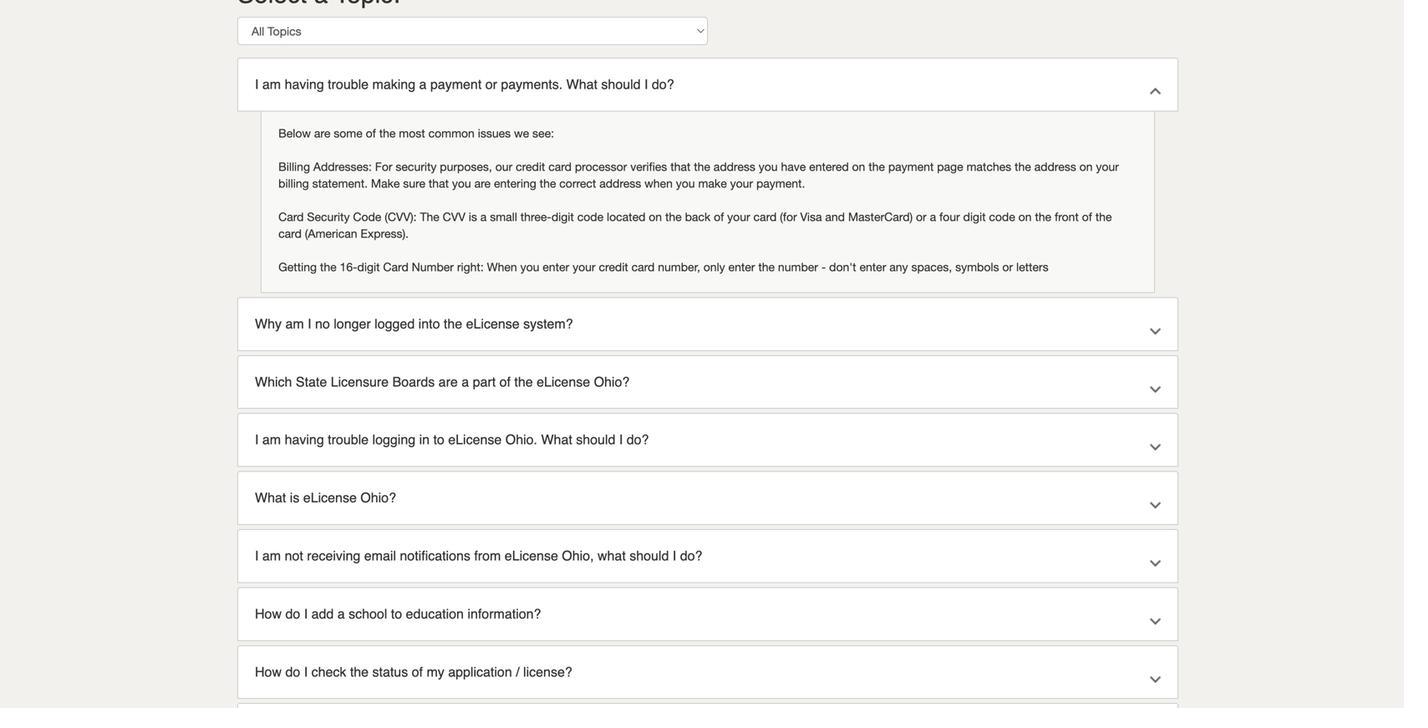 Task type: locate. For each thing, give the bounding box(es) containing it.
2 horizontal spatial digit
[[964, 210, 986, 224]]

status
[[373, 664, 408, 680]]

why
[[255, 316, 282, 331]]

are
[[314, 126, 331, 140], [475, 176, 491, 190], [439, 374, 458, 389]]

or left the letters
[[1003, 260, 1014, 274]]

card up correct
[[549, 160, 572, 173]]

of
[[366, 126, 376, 140], [714, 210, 724, 224], [1083, 210, 1093, 224], [500, 374, 511, 389], [412, 664, 423, 680]]

credit down 'located' on the left of page
[[599, 260, 629, 274]]

card down "billing"
[[279, 210, 304, 224]]

1 horizontal spatial enter
[[729, 260, 755, 274]]

0 horizontal spatial code
[[578, 210, 604, 224]]

part
[[473, 374, 496, 389]]

to
[[434, 432, 445, 448], [391, 606, 402, 622]]

should for i am not receiving email notifications from elicense ohio, what should i do?
[[630, 548, 669, 564]]

1 horizontal spatial code
[[990, 210, 1016, 224]]

you
[[759, 160, 778, 173], [452, 176, 471, 190], [676, 176, 695, 190], [521, 260, 540, 274]]

address up make
[[714, 160, 756, 173]]

receiving
[[307, 548, 361, 564]]

express).
[[361, 227, 409, 240]]

number
[[412, 260, 454, 274]]

1 vertical spatial to
[[391, 606, 402, 622]]

card
[[549, 160, 572, 173], [754, 210, 777, 224], [279, 227, 302, 240], [632, 260, 655, 274]]

should for i am having trouble making a payment or payments. what should i do?
[[602, 77, 641, 92]]

addresses:
[[313, 160, 372, 173]]

0 vertical spatial is
[[469, 210, 477, 224]]

on
[[853, 160, 866, 173], [1080, 160, 1093, 173], [649, 210, 662, 224], [1019, 210, 1032, 224]]

having down the state
[[285, 432, 324, 448]]

not
[[285, 548, 303, 564]]

how do i add a school to education information?
[[255, 606, 541, 622]]

1 horizontal spatial payment
[[889, 160, 934, 173]]

0 horizontal spatial that
[[429, 176, 449, 190]]

digit down correct
[[552, 210, 574, 224]]

mastercard)
[[849, 210, 913, 224]]

2 vertical spatial do?
[[680, 548, 703, 564]]

2 how from the top
[[255, 664, 282, 680]]

0 horizontal spatial payment
[[431, 77, 482, 92]]

card inside the billing addresses: for security purposes, our credit card processor verifies that the address you have entered on the payment page matches the address on your billing statement. make sure that you are entering the correct address when you make your payment.
[[549, 160, 572, 173]]

1 vertical spatial having
[[285, 432, 324, 448]]

2 having from the top
[[285, 432, 324, 448]]

1 trouble from the top
[[328, 77, 369, 92]]

0 horizontal spatial enter
[[543, 260, 570, 274]]

0 vertical spatial should
[[602, 77, 641, 92]]

the right matches
[[1015, 160, 1032, 173]]

(for
[[780, 210, 797, 224]]

you right the when
[[676, 176, 695, 190]]

processor
[[575, 160, 627, 173]]

in
[[419, 432, 430, 448]]

digit down "express)."
[[358, 260, 380, 274]]

0 vertical spatial having
[[285, 77, 324, 92]]

having
[[285, 77, 324, 92], [285, 432, 324, 448]]

0 horizontal spatial address
[[600, 176, 642, 190]]

trouble left making
[[328, 77, 369, 92]]

1 horizontal spatial is
[[469, 210, 477, 224]]

1 vertical spatial what
[[541, 432, 573, 448]]

2 horizontal spatial are
[[475, 176, 491, 190]]

card inside card security code (cvv): the cvv is a small three-digit code located on the back of your card (for visa and mastercard) or a four digit code on the front of the card (american express).
[[279, 210, 304, 224]]

am up below
[[262, 77, 281, 92]]

address down processor
[[600, 176, 642, 190]]

am left not
[[262, 548, 281, 564]]

0 horizontal spatial credit
[[516, 160, 545, 173]]

that
[[671, 160, 691, 173], [429, 176, 449, 190]]

a
[[419, 77, 427, 92], [481, 210, 487, 224], [930, 210, 937, 224], [462, 374, 469, 389], [338, 606, 345, 622]]

that right sure
[[429, 176, 449, 190]]

1 horizontal spatial ohio?
[[594, 374, 630, 389]]

0 horizontal spatial digit
[[358, 260, 380, 274]]

1 vertical spatial should
[[576, 432, 616, 448]]

which
[[255, 374, 292, 389]]

code down correct
[[578, 210, 604, 224]]

1 horizontal spatial credit
[[599, 260, 629, 274]]

front
[[1055, 210, 1079, 224]]

1 do from the top
[[286, 606, 300, 622]]

(cvv):
[[385, 210, 417, 224]]

2 horizontal spatial do?
[[680, 548, 703, 564]]

digit
[[552, 210, 574, 224], [964, 210, 986, 224], [358, 260, 380, 274]]

2 horizontal spatial or
[[1003, 260, 1014, 274]]

0 horizontal spatial ohio?
[[361, 490, 396, 506]]

0 horizontal spatial is
[[290, 490, 300, 506]]

0 vertical spatial how
[[255, 606, 282, 622]]

1 vertical spatial is
[[290, 490, 300, 506]]

to right 'school'
[[391, 606, 402, 622]]

payments.
[[501, 77, 563, 92]]

am right why on the top left of page
[[286, 316, 304, 331]]

0 horizontal spatial card
[[279, 210, 304, 224]]

1 horizontal spatial to
[[434, 432, 445, 448]]

the left "number"
[[759, 260, 775, 274]]

trouble for logging
[[328, 432, 369, 448]]

are down purposes,
[[475, 176, 491, 190]]

credit
[[516, 160, 545, 173], [599, 260, 629, 274]]

1 having from the top
[[285, 77, 324, 92]]

payment
[[431, 77, 482, 92], [889, 160, 934, 173]]

logging
[[373, 432, 416, 448]]

am for i am having trouble logging in to elicense ohio. what should i do?
[[262, 432, 281, 448]]

how do i check the status of my application / license?
[[255, 664, 573, 680]]

we
[[514, 126, 529, 140]]

do
[[286, 606, 300, 622], [286, 664, 300, 680]]

am
[[262, 77, 281, 92], [286, 316, 304, 331], [262, 432, 281, 448], [262, 548, 281, 564]]

0 vertical spatial are
[[314, 126, 331, 140]]

1 vertical spatial are
[[475, 176, 491, 190]]

credit up 'entering'
[[516, 160, 545, 173]]

entering
[[494, 176, 537, 190]]

am down which
[[262, 432, 281, 448]]

or left four
[[916, 210, 927, 224]]

to right in
[[434, 432, 445, 448]]

2 vertical spatial or
[[1003, 260, 1014, 274]]

0 horizontal spatial do?
[[627, 432, 649, 448]]

3 enter from the left
[[860, 260, 887, 274]]

add
[[312, 606, 334, 622]]

0 vertical spatial payment
[[431, 77, 482, 92]]

0 vertical spatial that
[[671, 160, 691, 173]]

address
[[714, 160, 756, 173], [1035, 160, 1077, 173], [600, 176, 642, 190]]

billing
[[279, 160, 310, 173]]

are right boards
[[439, 374, 458, 389]]

0 vertical spatial do?
[[652, 77, 674, 92]]

or
[[486, 77, 497, 92], [916, 210, 927, 224], [1003, 260, 1014, 274]]

do left add
[[286, 606, 300, 622]]

1 horizontal spatial that
[[671, 160, 691, 173]]

or left payments.
[[486, 77, 497, 92]]

purposes,
[[440, 160, 492, 173]]

1 horizontal spatial do?
[[652, 77, 674, 92]]

1 vertical spatial payment
[[889, 160, 934, 173]]

below are some of the most common issues we see:
[[279, 126, 554, 140]]

0 horizontal spatial are
[[314, 126, 331, 140]]

1 vertical spatial how
[[255, 664, 282, 680]]

1 vertical spatial credit
[[599, 260, 629, 274]]

1 enter from the left
[[543, 260, 570, 274]]

the up make
[[694, 160, 711, 173]]

code down matches
[[990, 210, 1016, 224]]

(american
[[305, 227, 358, 240]]

of right part at the left bottom of page
[[500, 374, 511, 389]]

the left "16-"
[[320, 260, 337, 274]]

what
[[598, 548, 626, 564]]

into
[[419, 316, 440, 331]]

do? for i am having trouble making a payment or payments. what should i do?
[[652, 77, 674, 92]]

digit right four
[[964, 210, 986, 224]]

0 vertical spatial what
[[567, 77, 598, 92]]

code
[[353, 210, 382, 224]]

of right the back
[[714, 210, 724, 224]]

elicense left ohio.
[[448, 432, 502, 448]]

1 vertical spatial trouble
[[328, 432, 369, 448]]

verifies
[[631, 160, 668, 173]]

or inside card security code (cvv): the cvv is a small three-digit code located on the back of your card (for visa and mastercard) or a four digit code on the front of the card (american express).
[[916, 210, 927, 224]]

1 vertical spatial card
[[383, 260, 409, 274]]

address up front
[[1035, 160, 1077, 173]]

the right check
[[350, 664, 369, 680]]

having up below
[[285, 77, 324, 92]]

what up not
[[255, 490, 286, 506]]

1 how from the top
[[255, 606, 282, 622]]

1 code from the left
[[578, 210, 604, 224]]

am for why am i no longer logged into the elicense system?
[[286, 316, 304, 331]]

1 horizontal spatial card
[[383, 260, 409, 274]]

0 vertical spatial ohio?
[[594, 374, 630, 389]]

is inside card security code (cvv): the cvv is a small three-digit code located on the back of your card (for visa and mastercard) or a four digit code on the front of the card (american express).
[[469, 210, 477, 224]]

make
[[371, 176, 400, 190]]

what right ohio.
[[541, 432, 573, 448]]

what right payments.
[[567, 77, 598, 92]]

0 vertical spatial trouble
[[328, 77, 369, 92]]

longer
[[334, 316, 371, 331]]

elicense
[[466, 316, 520, 331], [537, 374, 590, 389], [448, 432, 502, 448], [303, 490, 357, 506], [505, 548, 558, 564]]

how left check
[[255, 664, 282, 680]]

2 trouble from the top
[[328, 432, 369, 448]]

right:
[[457, 260, 484, 274]]

1 vertical spatial do?
[[627, 432, 649, 448]]

ohio?
[[594, 374, 630, 389], [361, 490, 396, 506]]

2 do from the top
[[286, 664, 300, 680]]

2 vertical spatial should
[[630, 548, 669, 564]]

is up not
[[290, 490, 300, 506]]

0 vertical spatial credit
[[516, 160, 545, 173]]

enter right when at the top left
[[543, 260, 570, 274]]

am for i am not receiving email notifications from elicense ohio, what should i do?
[[262, 548, 281, 564]]

do left check
[[286, 664, 300, 680]]

1 vertical spatial that
[[429, 176, 449, 190]]

how left add
[[255, 606, 282, 622]]

0 horizontal spatial to
[[391, 606, 402, 622]]

you up payment.
[[759, 160, 778, 173]]

1 vertical spatial or
[[916, 210, 927, 224]]

license?
[[523, 664, 573, 680]]

enter right only
[[729, 260, 755, 274]]

2 vertical spatial what
[[255, 490, 286, 506]]

elicense down system?
[[537, 374, 590, 389]]

don't
[[830, 260, 857, 274]]

enter left any
[[860, 260, 887, 274]]

16-
[[340, 260, 358, 274]]

education
[[406, 606, 464, 622]]

ohio.
[[506, 432, 538, 448]]

payment left page
[[889, 160, 934, 173]]

1 vertical spatial do
[[286, 664, 300, 680]]

payment.
[[757, 176, 806, 190]]

that up the when
[[671, 160, 691, 173]]

should
[[602, 77, 641, 92], [576, 432, 616, 448], [630, 548, 669, 564]]

i am having trouble logging in to elicense ohio. what should i do?
[[255, 432, 649, 448]]

correct
[[560, 176, 596, 190]]

0 vertical spatial to
[[434, 432, 445, 448]]

0 vertical spatial do
[[286, 606, 300, 622]]

a left part at the left bottom of page
[[462, 374, 469, 389]]

card down "express)."
[[383, 260, 409, 274]]

the left correct
[[540, 176, 556, 190]]

is
[[469, 210, 477, 224], [290, 490, 300, 506]]

when
[[645, 176, 673, 190]]

is right cvv
[[469, 210, 477, 224]]

2 horizontal spatial enter
[[860, 260, 887, 274]]

2 vertical spatial are
[[439, 374, 458, 389]]

/
[[516, 664, 520, 680]]

the left front
[[1036, 210, 1052, 224]]

1 horizontal spatial or
[[916, 210, 927, 224]]

are left some
[[314, 126, 331, 140]]

i
[[255, 77, 259, 92], [645, 77, 648, 92], [308, 316, 312, 331], [255, 432, 259, 448], [619, 432, 623, 448], [255, 548, 259, 564], [673, 548, 677, 564], [304, 606, 308, 622], [304, 664, 308, 680]]

elicense up receiving
[[303, 490, 357, 506]]

a left four
[[930, 210, 937, 224]]

my
[[427, 664, 445, 680]]

0 vertical spatial card
[[279, 210, 304, 224]]

what
[[567, 77, 598, 92], [541, 432, 573, 448], [255, 490, 286, 506]]

back
[[685, 210, 711, 224]]

boards
[[393, 374, 435, 389]]

the right entered
[[869, 160, 885, 173]]

trouble left logging
[[328, 432, 369, 448]]

payment up common
[[431, 77, 482, 92]]

your
[[1097, 160, 1119, 173], [730, 176, 753, 190], [728, 210, 751, 224], [573, 260, 596, 274]]

of right front
[[1083, 210, 1093, 224]]

0 vertical spatial or
[[486, 77, 497, 92]]

1 horizontal spatial address
[[714, 160, 756, 173]]



Task type: vqa. For each thing, say whether or not it's contained in the screenshot.
the top The Having
yes



Task type: describe. For each thing, give the bounding box(es) containing it.
0 horizontal spatial or
[[486, 77, 497, 92]]

having for i am having trouble logging in to elicense ohio. what should i do?
[[285, 432, 324, 448]]

the right front
[[1096, 210, 1112, 224]]

only
[[704, 260, 726, 274]]

2 horizontal spatial address
[[1035, 160, 1077, 173]]

1 horizontal spatial digit
[[552, 210, 574, 224]]

why am i no longer logged into the elicense system?
[[255, 316, 573, 331]]

information?
[[468, 606, 541, 622]]

most
[[399, 126, 425, 140]]

and
[[826, 210, 845, 224]]

your inside card security code (cvv): the cvv is a small three-digit code located on the back of your card (for visa and mastercard) or a four digit code on the front of the card (american express).
[[728, 210, 751, 224]]

any
[[890, 260, 909, 274]]

getting the 16-digit card number right: when you enter your credit card number, only enter the number - don't enter any spaces, symbols or letters
[[279, 260, 1049, 274]]

i am having trouble making a payment or payments. what should i do?
[[255, 77, 674, 92]]

i am not receiving email notifications from elicense ohio, what should i do?
[[255, 548, 703, 564]]

common
[[429, 126, 475, 140]]

three-
[[521, 210, 552, 224]]

no
[[315, 316, 330, 331]]

four
[[940, 210, 960, 224]]

from
[[474, 548, 501, 564]]

how for how do i add a school to education information?
[[255, 606, 282, 622]]

billing addresses: for security purposes, our credit card processor verifies that the address you have entered on the payment page matches the address on your billing statement. make sure that you are entering the correct address when you make your payment.
[[279, 160, 1119, 190]]

some
[[334, 126, 363, 140]]

card left number,
[[632, 260, 655, 274]]

number,
[[658, 260, 701, 274]]

-
[[822, 260, 826, 274]]

what for ohio.
[[541, 432, 573, 448]]

below
[[279, 126, 311, 140]]

located
[[607, 210, 646, 224]]

our
[[496, 160, 513, 173]]

card left (for
[[754, 210, 777, 224]]

matches
[[967, 160, 1012, 173]]

do? for i am having trouble logging in to elicense ohio. what should i do?
[[627, 432, 649, 448]]

you right when at the top left
[[521, 260, 540, 274]]

for
[[375, 160, 393, 173]]

page
[[938, 160, 964, 173]]

to for elicense
[[434, 432, 445, 448]]

the left most
[[379, 126, 396, 140]]

a left small on the left top
[[481, 210, 487, 224]]

am for i am having trouble making a payment or payments. what should i do?
[[262, 77, 281, 92]]

visa
[[801, 210, 822, 224]]

the
[[420, 210, 440, 224]]

the right into
[[444, 316, 463, 331]]

are inside the billing addresses: for security purposes, our credit card processor verifies that the address you have entered on the payment page matches the address on your billing statement. make sure that you are entering the correct address when you make your payment.
[[475, 176, 491, 190]]

a right add
[[338, 606, 345, 622]]

card security code (cvv): the cvv is a small three-digit code located on the back of your card (for visa and mastercard) or a four digit code on the front of the card (american express).
[[279, 210, 1112, 240]]

card up getting on the left top of the page
[[279, 227, 302, 240]]

of right some
[[366, 126, 376, 140]]

trouble for making
[[328, 77, 369, 92]]

to for education
[[391, 606, 402, 622]]

2 enter from the left
[[729, 260, 755, 274]]

a right making
[[419, 77, 427, 92]]

system?
[[524, 316, 573, 331]]

statement.
[[312, 176, 368, 190]]

what is elicense ohio?
[[255, 490, 396, 506]]

do for add
[[286, 606, 300, 622]]

small
[[490, 210, 517, 224]]

have
[[781, 160, 806, 173]]

letters
[[1017, 260, 1049, 274]]

do? for i am not receiving email notifications from elicense ohio, what should i do?
[[680, 548, 703, 564]]

elicense right from
[[505, 548, 558, 564]]

2 code from the left
[[990, 210, 1016, 224]]

having for i am having trouble making a payment or payments. what should i do?
[[285, 77, 324, 92]]

you down purposes,
[[452, 176, 471, 190]]

security
[[396, 160, 437, 173]]

email
[[364, 548, 396, 564]]

credit inside the billing addresses: for security purposes, our credit card processor verifies that the address you have entered on the payment page matches the address on your billing statement. make sure that you are entering the correct address when you make your payment.
[[516, 160, 545, 173]]

licensure
[[331, 374, 389, 389]]

the left the back
[[666, 210, 682, 224]]

do for check
[[286, 664, 300, 680]]

what for payments.
[[567, 77, 598, 92]]

check
[[312, 664, 347, 680]]

see:
[[533, 126, 554, 140]]

elicense left system?
[[466, 316, 520, 331]]

when
[[487, 260, 517, 274]]

school
[[349, 606, 387, 622]]

application
[[448, 664, 512, 680]]

sure
[[403, 176, 426, 190]]

1 horizontal spatial are
[[439, 374, 458, 389]]

security
[[307, 210, 350, 224]]

number
[[778, 260, 819, 274]]

getting
[[279, 260, 317, 274]]

should for i am having trouble logging in to elicense ohio. what should i do?
[[576, 432, 616, 448]]

of left 'my'
[[412, 664, 423, 680]]

making
[[373, 77, 416, 92]]

the right part at the left bottom of page
[[515, 374, 533, 389]]

make
[[699, 176, 727, 190]]

logged
[[375, 316, 415, 331]]

cvv
[[443, 210, 466, 224]]

how for how do i check the status of my application / license?
[[255, 664, 282, 680]]

billing
[[279, 176, 309, 190]]

entered
[[810, 160, 849, 173]]

which state licensure boards are a part of the elicense ohio?
[[255, 374, 630, 389]]

payment inside the billing addresses: for security purposes, our credit card processor verifies that the address you have entered on the payment page matches the address on your billing statement. make sure that you are entering the correct address when you make your payment.
[[889, 160, 934, 173]]

notifications
[[400, 548, 471, 564]]

state
[[296, 374, 327, 389]]

1 vertical spatial ohio?
[[361, 490, 396, 506]]

spaces,
[[912, 260, 953, 274]]

issues
[[478, 126, 511, 140]]

ohio,
[[562, 548, 594, 564]]



